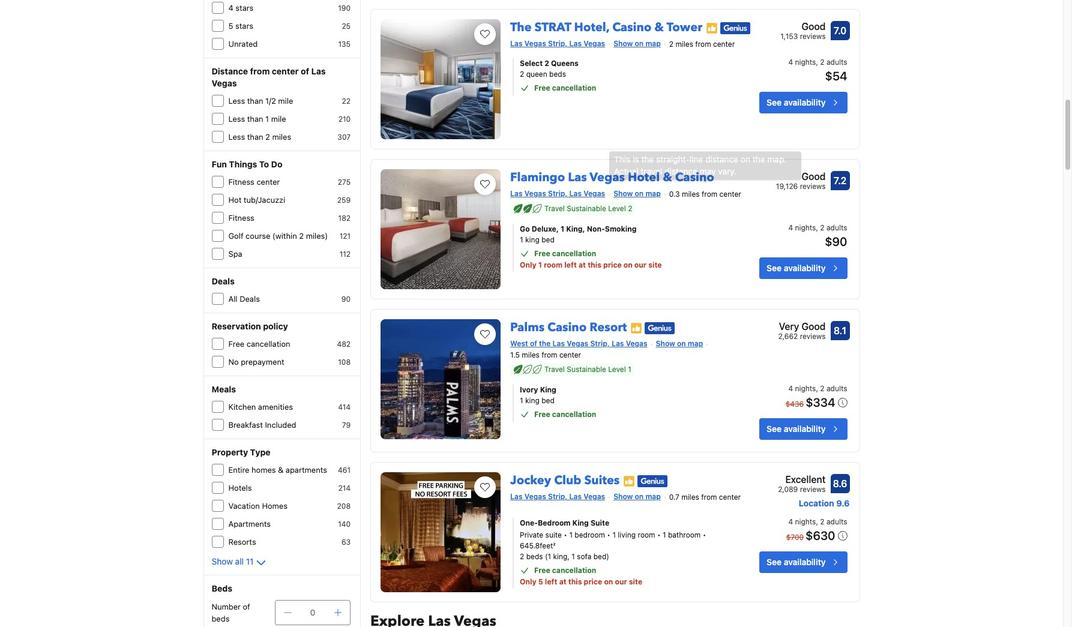 Task type: describe. For each thing, give the bounding box(es) containing it.
1.5
[[510, 351, 520, 360]]

entire homes & apartments
[[228, 465, 327, 475]]

west of the las vegas strip, las vegas
[[510, 339, 648, 348]]

1 • from the left
[[564, 531, 567, 540]]

2 inside 4 nights , 2 adults $90
[[820, 223, 825, 232]]

show for suites
[[614, 492, 633, 501]]

of inside distance from center of las vegas
[[301, 66, 309, 76]]

no
[[228, 357, 239, 367]]

suite
[[546, 531, 562, 540]]

the
[[510, 19, 532, 36]]

cancellation up the only 1 room left at this price on our site
[[552, 249, 596, 258]]

reviews inside very good 2,662 reviews
[[800, 332, 826, 341]]

strip, down resort at bottom
[[590, 339, 610, 348]]

breakfast included
[[228, 420, 296, 430]]

palms casino resort
[[510, 320, 627, 336]]

nights inside 4 nights , 2 adults $54
[[795, 58, 816, 67]]

las inside distance from center of las vegas
[[311, 66, 326, 76]]

& for tower
[[655, 19, 664, 36]]

hot
[[228, 195, 242, 205]]

king inside ivory king link
[[540, 385, 556, 394]]

than for 1/2
[[247, 96, 263, 106]]

center inside distance from center of las vegas
[[272, 66, 299, 76]]

vacation homes
[[228, 501, 288, 511]]

less for less than 1/2 mile
[[228, 96, 245, 106]]

good 1,153 reviews
[[781, 21, 826, 41]]

cancellation for the
[[552, 83, 596, 92]]

cancellation for jockey
[[552, 566, 596, 575]]

free down "reservation"
[[228, 339, 245, 349]]

mile for less than 1 mile
[[271, 114, 286, 124]]

see for jockey club suites
[[767, 557, 782, 567]]

the strat hotel, casino & tower
[[510, 19, 703, 36]]

& for casino
[[663, 169, 672, 186]]

2 queen beds
[[520, 70, 566, 79]]

tower
[[667, 19, 703, 36]]

hot tub/jacuzzi
[[228, 195, 285, 205]]

2 availability from the top
[[784, 263, 826, 273]]

smoking
[[605, 225, 637, 234]]

2 inside private suite • 1 bedroom • 1 living room • 1 bathroom • 645.8feet² 2 beds (1 king, 1 sofa bed)
[[520, 552, 524, 561]]

fun things to do
[[212, 159, 282, 169]]

property
[[212, 447, 248, 458]]

reviews for 7.2
[[800, 182, 826, 191]]

1 down the one-bedroom king suite
[[569, 531, 573, 540]]

very
[[779, 321, 799, 332]]

from for palms casino resort
[[542, 351, 557, 360]]

distance from center of las vegas
[[212, 66, 326, 88]]

see for the strat hotel, casino & tower
[[767, 97, 782, 107]]

see availability link for jockey club suites
[[760, 552, 847, 573]]

0.3 miles from center
[[669, 190, 741, 199]]

25
[[342, 22, 351, 31]]

travel for good
[[545, 365, 565, 374]]

fitness for fitness
[[228, 213, 254, 223]]

spa
[[228, 249, 242, 259]]

0 horizontal spatial room
[[544, 261, 563, 270]]

461
[[338, 466, 351, 475]]

less for less than 1 mile
[[228, 114, 245, 124]]

bed)
[[594, 552, 609, 561]]

cancellation up prepayment
[[247, 339, 290, 349]]

free for palms
[[534, 410, 550, 419]]

(within
[[272, 231, 297, 241]]

1 down go
[[520, 235, 523, 244]]

sustainable for good
[[567, 365, 606, 374]]

1 down the 1/2
[[265, 114, 269, 124]]

king inside one-bedroom king suite link
[[573, 519, 589, 528]]

3 • from the left
[[657, 531, 661, 540]]

miles up do
[[272, 132, 291, 142]]

135
[[338, 40, 351, 49]]

2 vertical spatial &
[[278, 465, 284, 475]]

beds for 0
[[212, 614, 230, 624]]

see availability link for the strat hotel, casino & tower
[[760, 92, 847, 113]]

free cancellation for palms
[[534, 410, 596, 419]]

center for select 2 queens
[[713, 40, 735, 49]]

0 horizontal spatial 5
[[228, 21, 233, 31]]

2 • from the left
[[607, 531, 611, 540]]

very good element
[[778, 320, 826, 334]]

5 stars
[[228, 21, 253, 31]]

of for number of beds
[[243, 602, 250, 612]]

1 king bed for 19,126
[[520, 235, 555, 244]]

king for 19,126
[[525, 235, 540, 244]]

kitchen
[[228, 402, 256, 412]]

less for less than 2 miles
[[228, 132, 245, 142]]

2 up 2 queen beds
[[545, 59, 549, 68]]

room inside private suite • 1 bedroom • 1 living room • 1 bathroom • 645.8feet² 2 beds (1 king, 1 sofa bed)
[[638, 531, 655, 540]]

182
[[338, 214, 351, 223]]

1 king bed for good
[[520, 396, 555, 405]]

adults inside 4 nights , 2 adults $54
[[827, 58, 847, 67]]

2 down tower
[[669, 40, 674, 49]]

2 up smoking
[[628, 204, 632, 213]]

from for the strat hotel, casino & tower
[[695, 40, 711, 49]]

private suite • 1 bedroom • 1 living room • 1 bathroom • 645.8feet² 2 beds (1 king, 1 sofa bed)
[[520, 531, 706, 561]]

las vegas strip, las vegas for club
[[510, 492, 605, 501]]

less than 1 mile
[[228, 114, 286, 124]]

very good 2,662 reviews
[[778, 321, 826, 341]]

reservation
[[212, 321, 261, 331]]

king for good
[[525, 396, 540, 405]]

$700
[[786, 533, 804, 542]]

4 nights , 2 adults $54
[[789, 58, 847, 83]]

1 vertical spatial site
[[629, 578, 642, 587]]

availability for jockey club suites
[[784, 557, 826, 567]]

map for resort
[[688, 339, 703, 348]]

king,
[[566, 225, 585, 234]]

2 see availability from the top
[[767, 263, 826, 273]]

miles)
[[306, 231, 328, 241]]

2 miles from center
[[669, 40, 735, 49]]

the strat hotel, casino & tower image
[[381, 19, 501, 139]]

from right 0.3
[[702, 190, 718, 199]]

palms casino resort image
[[381, 320, 501, 440]]

than for 1
[[247, 114, 263, 124]]

flamingo
[[510, 169, 565, 186]]

0.3
[[669, 190, 680, 199]]

no prepayment
[[228, 357, 284, 367]]

only 1 room left at this price on our site
[[520, 261, 662, 270]]

do
[[271, 159, 282, 169]]

9.6
[[837, 498, 850, 509]]

free down deluxe,
[[534, 249, 550, 258]]

map for hotel,
[[646, 39, 661, 48]]

fun
[[212, 159, 227, 169]]

golf
[[228, 231, 244, 241]]

things
[[229, 159, 257, 169]]

deluxe,
[[532, 225, 559, 234]]

645.8feet²
[[520, 542, 556, 551]]

1 vertical spatial price
[[584, 578, 602, 587]]

reviews for 8.6
[[800, 485, 826, 494]]

0.7 miles from center
[[669, 493, 741, 502]]

availability for the strat hotel, casino & tower
[[784, 97, 826, 107]]

private
[[520, 531, 544, 540]]

golf course (within 2 miles)
[[228, 231, 328, 241]]

amenities
[[258, 402, 293, 412]]

one-bedroom king suite link
[[520, 518, 723, 529]]

1 horizontal spatial casino
[[613, 19, 652, 36]]

1 left king,
[[561, 225, 564, 234]]

2,662
[[778, 332, 798, 341]]

1 vertical spatial deals
[[240, 294, 260, 304]]

1 down deluxe,
[[538, 261, 542, 270]]

than for 2
[[247, 132, 263, 142]]

included
[[265, 420, 296, 430]]

good element for $90
[[776, 169, 826, 184]]

show on map for suites
[[614, 492, 661, 501]]

go deluxe, 1 king, non-smoking link
[[520, 224, 723, 235]]

ivory king link
[[520, 385, 723, 396]]

free cancellation for jockey
[[534, 566, 596, 575]]

excellent 2,089 reviews
[[778, 474, 826, 494]]

4 stars
[[228, 3, 254, 13]]

from inside distance from center of las vegas
[[250, 66, 270, 76]]

112
[[340, 250, 351, 259]]

140
[[338, 520, 351, 529]]

see for palms casino resort
[[767, 424, 782, 434]]

kitchen amenities
[[228, 402, 293, 412]]

this property is part of our preferred partner program. it's committed to providing excellent service and good value. it'll pay us a higher commission if you make a booking. image for jockey club suites
[[623, 475, 635, 487]]

sustainable for 19,126
[[567, 204, 606, 213]]

mile for less than 1/2 mile
[[278, 96, 293, 106]]

resorts
[[228, 537, 256, 547]]

1 left "living"
[[613, 531, 616, 540]]

miles for the strat hotel, casino & tower
[[676, 40, 693, 49]]

level for good
[[608, 365, 626, 374]]

$436
[[786, 400, 804, 409]]

tub/jacuzzi
[[244, 195, 285, 205]]

fitness for fitness center
[[228, 177, 254, 187]]

414
[[338, 403, 351, 412]]

2 down select
[[520, 70, 524, 79]]

0 vertical spatial at
[[579, 261, 586, 270]]

210
[[338, 115, 351, 124]]

the strat hotel, casino & tower link
[[510, 15, 703, 36]]

homes
[[252, 465, 276, 475]]

only 5 left at this price on our site
[[520, 578, 642, 587]]

22
[[342, 97, 351, 106]]

palms casino resort link
[[510, 315, 627, 336]]

0 horizontal spatial left
[[545, 578, 557, 587]]

fitness center
[[228, 177, 280, 187]]

scored 7.0 element
[[831, 21, 850, 40]]

excellent
[[785, 474, 826, 485]]

select
[[520, 59, 543, 68]]

show for hotel,
[[614, 39, 633, 48]]

all
[[235, 557, 244, 567]]

jockey club suites image
[[381, 473, 501, 593]]

sofa
[[577, 552, 592, 561]]

190
[[338, 4, 351, 13]]

stars for 5 stars
[[235, 21, 253, 31]]

miles for palms casino resort
[[522, 351, 540, 360]]

center for go deluxe, 1 king, non-smoking
[[720, 190, 741, 199]]

0 vertical spatial deals
[[212, 276, 235, 286]]

108
[[338, 358, 351, 367]]

275
[[338, 178, 351, 187]]

on for 0.3 miles from center
[[635, 189, 644, 198]]

one-
[[520, 519, 538, 528]]

, inside 4 nights , 2 adults $90
[[816, 223, 818, 232]]

of for west of the las vegas strip, las vegas
[[530, 339, 537, 348]]

show on map for resort
[[656, 339, 703, 348]]

4 adults from the top
[[827, 518, 847, 527]]

0 horizontal spatial at
[[559, 578, 567, 587]]

79
[[342, 421, 351, 430]]



Task type: locate. For each thing, give the bounding box(es) containing it.
• left bathroom
[[657, 531, 661, 540]]

1 vertical spatial beds
[[526, 552, 543, 561]]

2 down good 1,153 reviews
[[820, 58, 825, 67]]

distance
[[212, 66, 248, 76]]

of inside number of beds
[[243, 602, 250, 612]]

left
[[565, 261, 577, 270], [545, 578, 557, 587]]

1 vertical spatial travel
[[545, 365, 565, 374]]

genius discounts available at this property. image
[[721, 22, 751, 34], [721, 22, 751, 34], [645, 322, 675, 334], [645, 322, 675, 334], [638, 475, 668, 487], [638, 475, 668, 487]]

less down less than 1 mile
[[228, 132, 245, 142]]

0 vertical spatial mile
[[278, 96, 293, 106]]

1 las vegas strip, las vegas from the top
[[510, 39, 605, 48]]

0 vertical spatial price
[[603, 261, 622, 270]]

0 vertical spatial casino
[[613, 19, 652, 36]]

hotel
[[628, 169, 660, 186]]

0 horizontal spatial site
[[629, 578, 642, 587]]

2 see from the top
[[767, 263, 782, 273]]

2 stars from the top
[[235, 21, 253, 31]]

flamingo las vegas hotel & casino image
[[381, 169, 501, 289]]

casino up the 0.3 miles from center
[[675, 169, 714, 186]]

las vegas strip, las vegas for strat
[[510, 39, 605, 48]]

1 vertical spatial good element
[[776, 169, 826, 184]]

strip, down jockey club suites
[[548, 492, 568, 501]]

see availability down 4 nights , 2 adults $90 at the right top of page
[[767, 263, 826, 273]]

0 horizontal spatial our
[[615, 578, 627, 587]]

1 nights from the top
[[795, 58, 816, 67]]

0 vertical spatial 1 king bed
[[520, 235, 555, 244]]

good inside good 19,126 reviews
[[802, 171, 826, 182]]

$54
[[825, 69, 847, 83]]

level up smoking
[[608, 204, 626, 213]]

3 nights from the top
[[795, 384, 816, 393]]

beds for free cancellation
[[549, 70, 566, 79]]

1.5 miles from center
[[510, 351, 581, 360]]

type
[[250, 447, 271, 458]]

1,153
[[781, 32, 798, 41]]

good right 1,153
[[802, 21, 826, 32]]

1 vertical spatial stars
[[235, 21, 253, 31]]

beds
[[549, 70, 566, 79], [526, 552, 543, 561], [212, 614, 230, 624]]

0
[[310, 608, 316, 618]]

0 vertical spatial of
[[301, 66, 309, 76]]

1 fitness from the top
[[228, 177, 254, 187]]

1 vertical spatial this
[[568, 578, 582, 587]]

4 inside 4 nights , 2 adults $90
[[789, 223, 793, 232]]

nights
[[795, 58, 816, 67], [795, 223, 816, 232], [795, 384, 816, 393], [795, 518, 816, 527]]

cancellation down the ivory king at the bottom
[[552, 410, 596, 419]]

stars for 4 stars
[[236, 3, 254, 13]]

travel sustainable level 2
[[545, 204, 632, 213]]

1 horizontal spatial 5
[[538, 578, 543, 587]]

4 , from the top
[[816, 518, 818, 527]]

2 vertical spatial less
[[228, 132, 245, 142]]

1 vertical spatial 4 nights , 2 adults
[[789, 518, 847, 527]]

see availability for the strat hotel, casino & tower
[[767, 97, 826, 107]]

from up less than 1/2 mile
[[250, 66, 270, 76]]

queens
[[551, 59, 579, 68]]

reviews up location
[[800, 485, 826, 494]]

0 vertical spatial room
[[544, 261, 563, 270]]

site down go deluxe, 1 king, non-smoking link
[[649, 261, 662, 270]]

good
[[802, 21, 826, 32], [802, 171, 826, 182], [802, 321, 826, 332]]

1 vertical spatial king
[[525, 396, 540, 405]]

strip, for 1
[[548, 189, 568, 198]]

this down non-
[[588, 261, 602, 270]]

mile down the 1/2
[[271, 114, 286, 124]]

2 horizontal spatial beds
[[549, 70, 566, 79]]

scored 7.2 element
[[831, 171, 850, 190]]

$90
[[825, 235, 847, 249]]

this property is part of our preferred partner program. it's committed to providing excellent service and good value. it'll pay us a higher commission if you make a booking. image for the strat hotel, casino & tower
[[706, 22, 718, 34]]

only for only 5 left at this price on our site
[[520, 578, 537, 587]]

las vegas strip, las vegas
[[510, 39, 605, 48], [510, 189, 605, 198], [510, 492, 605, 501]]

miles right 1.5 at the left of page
[[522, 351, 540, 360]]

& up 0.3
[[663, 169, 672, 186]]

2 good from the top
[[802, 171, 826, 182]]

2 down less than 1 mile
[[265, 132, 270, 142]]

1 1 king bed from the top
[[520, 235, 555, 244]]

4 up $436
[[789, 384, 793, 393]]

1 vertical spatial our
[[615, 578, 627, 587]]

see availability link down $436
[[760, 418, 847, 440]]

121
[[340, 232, 351, 241]]

1 horizontal spatial of
[[301, 66, 309, 76]]

0 horizontal spatial casino
[[548, 320, 587, 336]]

level for 19,126
[[608, 204, 626, 213]]

2 vertical spatial than
[[247, 132, 263, 142]]

4 nights , 2 adults up the $334
[[789, 384, 847, 393]]

19,126
[[776, 182, 798, 191]]

on for 2 miles from center
[[635, 39, 644, 48]]

entire
[[228, 465, 249, 475]]

1 left 'sofa'
[[572, 552, 575, 561]]

1 horizontal spatial price
[[603, 261, 622, 270]]

reviews inside good 19,126 reviews
[[800, 182, 826, 191]]

1 king bed down the ivory king at the bottom
[[520, 396, 555, 405]]

this property is part of our preferred partner program. it's committed to providing excellent service and good value. it'll pay us a higher commission if you make a booking. image for palms casino resort
[[631, 322, 643, 334]]

from for jockey club suites
[[701, 493, 717, 502]]

less than 1/2 mile
[[228, 96, 293, 106]]

show for resort
[[656, 339, 675, 348]]

strip,
[[548, 39, 568, 48], [548, 189, 568, 198], [590, 339, 610, 348], [548, 492, 568, 501]]

2 , from the top
[[816, 223, 818, 232]]

mile
[[278, 96, 293, 106], [271, 114, 286, 124]]

2 4 nights , 2 adults from the top
[[789, 518, 847, 527]]

1 horizontal spatial deals
[[240, 294, 260, 304]]

see availability for palms casino resort
[[767, 424, 826, 434]]

0 vertical spatial las vegas strip, las vegas
[[510, 39, 605, 48]]

0 vertical spatial 4 nights , 2 adults
[[789, 384, 847, 393]]

map for suites
[[646, 492, 661, 501]]

2 horizontal spatial of
[[530, 339, 537, 348]]

reviews inside excellent 2,089 reviews
[[800, 485, 826, 494]]

good 19,126 reviews
[[776, 171, 826, 191]]

1 vertical spatial casino
[[675, 169, 714, 186]]

0.7
[[669, 493, 680, 502]]

2 up $630
[[820, 518, 825, 527]]

0 vertical spatial king
[[525, 235, 540, 244]]

this property is part of our preferred partner program. it's committed to providing excellent service and good value. it'll pay us a higher commission if you make a booking. image
[[623, 475, 635, 487]]

3 adults from the top
[[827, 384, 847, 393]]

1 horizontal spatial at
[[579, 261, 586, 270]]

cancellation for palms
[[552, 410, 596, 419]]

at down go deluxe, 1 king, non-smoking
[[579, 261, 586, 270]]

king
[[540, 385, 556, 394], [573, 519, 589, 528]]

•
[[564, 531, 567, 540], [607, 531, 611, 540], [657, 531, 661, 540], [703, 531, 706, 540]]

3 see from the top
[[767, 424, 782, 434]]

bedroom
[[575, 531, 605, 540]]

1 see availability link from the top
[[760, 92, 847, 113]]

availability for palms casino resort
[[784, 424, 826, 434]]

free
[[534, 83, 550, 92], [534, 249, 550, 258], [228, 339, 245, 349], [534, 410, 550, 419], [534, 566, 550, 575]]

reviews for 7.0
[[800, 32, 826, 41]]

2 than from the top
[[247, 114, 263, 124]]

center for one-bedroom king suite
[[719, 493, 741, 502]]

from down the
[[542, 351, 557, 360]]

miles for jockey club suites
[[682, 493, 699, 502]]

1 than from the top
[[247, 96, 263, 106]]

free for jockey
[[534, 566, 550, 575]]

2 fitness from the top
[[228, 213, 254, 223]]

cancellation up only 5 left at this price on our site on the bottom of page
[[552, 566, 596, 575]]

0 horizontal spatial king
[[540, 385, 556, 394]]

center
[[713, 40, 735, 49], [272, 66, 299, 76], [257, 177, 280, 187], [720, 190, 741, 199], [560, 351, 581, 360], [719, 493, 741, 502]]

all
[[228, 294, 238, 304]]

only for only 1 room left at this price on our site
[[520, 261, 537, 270]]

2 level from the top
[[608, 365, 626, 374]]

this
[[588, 261, 602, 270], [568, 578, 582, 587]]

scored 8.1 element
[[831, 321, 850, 341]]

on for 0.7 miles from center
[[635, 492, 644, 501]]

travel down 1.5 miles from center
[[545, 365, 565, 374]]

4 up 5 stars at the left of page
[[228, 3, 233, 13]]

sustainable up go deluxe, 1 king, non-smoking
[[567, 204, 606, 213]]

free cancellation for the
[[534, 83, 596, 92]]

1 only from the top
[[520, 261, 537, 270]]

, up $630
[[816, 518, 818, 527]]

bed down deluxe,
[[542, 235, 555, 244]]

1/2
[[265, 96, 276, 106]]

2 vertical spatial casino
[[548, 320, 587, 336]]

show inside dropdown button
[[212, 557, 233, 567]]

casino up the west of the las vegas strip, las vegas
[[548, 320, 587, 336]]

0 horizontal spatial beds
[[212, 614, 230, 624]]

214
[[338, 484, 351, 493]]

vegas inside distance from center of las vegas
[[212, 78, 237, 88]]

0 vertical spatial sustainable
[[567, 204, 606, 213]]

4 see availability link from the top
[[760, 552, 847, 573]]

availability down 4 nights , 2 adults $54
[[784, 97, 826, 107]]

0 horizontal spatial deals
[[212, 276, 235, 286]]

our down private suite • 1 bedroom • 1 living room • 1 bathroom • 645.8feet² 2 beds (1 king, 1 sofa bed)
[[615, 578, 627, 587]]

less up less than 2 miles
[[228, 114, 245, 124]]

nights down 1,153
[[795, 58, 816, 67]]

than up less than 2 miles
[[247, 114, 263, 124]]

2 reviews from the top
[[800, 182, 826, 191]]

5 down 645.8feet²
[[538, 578, 543, 587]]

adults inside 4 nights , 2 adults $90
[[827, 223, 847, 232]]

1 king from the top
[[525, 235, 540, 244]]

0 horizontal spatial of
[[243, 602, 250, 612]]

less than 2 miles
[[228, 132, 291, 142]]

4 down 19,126
[[789, 223, 793, 232]]

cancellation down queens
[[552, 83, 596, 92]]

reviews right 19,126
[[800, 182, 826, 191]]

beds down 645.8feet²
[[526, 552, 543, 561]]

3 see availability from the top
[[767, 424, 826, 434]]

location 9.6
[[799, 498, 850, 509]]

4 • from the left
[[703, 531, 706, 540]]

4 down 1,153
[[789, 58, 793, 67]]

2 up the $334
[[820, 384, 825, 393]]

2 king from the top
[[525, 396, 540, 405]]

1 vertical spatial sustainable
[[567, 365, 606, 374]]

suite
[[591, 519, 609, 528]]

level up ivory king link
[[608, 365, 626, 374]]

left down (1
[[545, 578, 557, 587]]

0 vertical spatial &
[[655, 19, 664, 36]]

2 vertical spatial of
[[243, 602, 250, 612]]

only
[[520, 261, 537, 270], [520, 578, 537, 587]]

&
[[655, 19, 664, 36], [663, 169, 672, 186], [278, 465, 284, 475]]

stars up unrated
[[235, 21, 253, 31]]

1 horizontal spatial our
[[635, 261, 647, 270]]

less
[[228, 96, 245, 106], [228, 114, 245, 124], [228, 132, 245, 142]]

0 vertical spatial beds
[[549, 70, 566, 79]]

3 availability from the top
[[784, 424, 826, 434]]

, inside 4 nights , 2 adults $54
[[816, 58, 818, 67]]

1 reviews from the top
[[800, 32, 826, 41]]

0 vertical spatial this
[[588, 261, 602, 270]]

1 availability from the top
[[784, 97, 826, 107]]

4 availability from the top
[[784, 557, 826, 567]]

all deals
[[228, 294, 260, 304]]

good element for $54
[[781, 19, 826, 34]]

1 vertical spatial left
[[545, 578, 557, 587]]

jockey club suites
[[510, 473, 620, 489]]

course
[[246, 231, 270, 241]]

living
[[618, 531, 636, 540]]

1 horizontal spatial left
[[565, 261, 577, 270]]

bed for good
[[542, 396, 555, 405]]

reservation policy
[[212, 321, 288, 331]]

good for $54
[[802, 21, 826, 32]]

scored 8.6 element
[[831, 474, 850, 494]]

good for $90
[[802, 171, 826, 182]]

1 adults from the top
[[827, 58, 847, 67]]

stars
[[236, 3, 254, 13], [235, 21, 253, 31]]

1 vertical spatial only
[[520, 578, 537, 587]]

1 vertical spatial less
[[228, 114, 245, 124]]

1 see from the top
[[767, 97, 782, 107]]

3 good from the top
[[802, 321, 826, 332]]

2 see availability link from the top
[[760, 258, 847, 279]]

2 vertical spatial las vegas strip, las vegas
[[510, 492, 605, 501]]

left down king,
[[565, 261, 577, 270]]

0 vertical spatial 5
[[228, 21, 233, 31]]

free down (1
[[534, 566, 550, 575]]

3 reviews from the top
[[800, 332, 826, 341]]

0 vertical spatial bed
[[542, 235, 555, 244]]

1 horizontal spatial king
[[573, 519, 589, 528]]

availability down $700
[[784, 557, 826, 567]]

1 vertical spatial bed
[[542, 396, 555, 405]]

reviews inside good 1,153 reviews
[[800, 32, 826, 41]]

1 vertical spatial 5
[[538, 578, 543, 587]]

excellent element
[[778, 473, 826, 487]]

0 vertical spatial good element
[[781, 19, 826, 34]]

3 las vegas strip, las vegas from the top
[[510, 492, 605, 501]]

0 vertical spatial good
[[802, 21, 826, 32]]

price
[[603, 261, 622, 270], [584, 578, 602, 587]]

0 horizontal spatial price
[[584, 578, 602, 587]]

level
[[608, 204, 626, 213], [608, 365, 626, 374]]

hotel,
[[574, 19, 610, 36]]

2 1 king bed from the top
[[520, 396, 555, 405]]

site down private suite • 1 bedroom • 1 living room • 1 bathroom • 645.8feet² 2 beds (1 king, 1 sofa bed)
[[629, 578, 642, 587]]

strip, for queens
[[548, 39, 568, 48]]

show on map for hotel,
[[614, 39, 661, 48]]

1 vertical spatial las vegas strip, las vegas
[[510, 189, 605, 198]]

adults up the $334
[[827, 384, 847, 393]]

2 down 645.8feet²
[[520, 552, 524, 561]]

1 less from the top
[[228, 96, 245, 106]]

4
[[228, 3, 233, 13], [789, 58, 793, 67], [789, 223, 793, 232], [789, 384, 793, 393], [789, 518, 793, 527]]

2 nights from the top
[[795, 223, 816, 232]]

homes
[[262, 501, 288, 511]]

1 bed from the top
[[542, 235, 555, 244]]

this down 'sofa'
[[568, 578, 582, 587]]

1 vertical spatial &
[[663, 169, 672, 186]]

see availability link down 4 nights , 2 adults $54
[[760, 92, 847, 113]]

& right homes
[[278, 465, 284, 475]]

good inside very good 2,662 reviews
[[802, 321, 826, 332]]

1 up ivory king link
[[628, 365, 631, 374]]

2 sustainable from the top
[[567, 365, 606, 374]]

1 vertical spatial room
[[638, 531, 655, 540]]

2 less from the top
[[228, 114, 245, 124]]

beds inside private suite • 1 bedroom • 1 living room • 1 bathroom • 645.8feet² 2 beds (1 king, 1 sofa bed)
[[526, 552, 543, 561]]

& left tower
[[655, 19, 664, 36]]

2 las vegas strip, las vegas from the top
[[510, 189, 605, 198]]

4 nights from the top
[[795, 518, 816, 527]]

free for the
[[534, 83, 550, 92]]

0 vertical spatial level
[[608, 204, 626, 213]]

at
[[579, 261, 586, 270], [559, 578, 567, 587]]

0 horizontal spatial this
[[568, 578, 582, 587]]

4 nights , 2 adults for palms casino resort
[[789, 384, 847, 393]]

1 , from the top
[[816, 58, 818, 67]]

0 vertical spatial left
[[565, 261, 577, 270]]

go
[[520, 225, 530, 234]]

1 sustainable from the top
[[567, 204, 606, 213]]

1 level from the top
[[608, 204, 626, 213]]

$630
[[806, 529, 835, 543]]

reviews right 1,153
[[800, 32, 826, 41]]

0 vertical spatial our
[[635, 261, 647, 270]]

hotels
[[228, 483, 252, 493]]

7.0
[[834, 25, 847, 36]]

good element
[[781, 19, 826, 34], [776, 169, 826, 184]]

only down go
[[520, 261, 537, 270]]

mile right the 1/2
[[278, 96, 293, 106]]

las vegas strip, las vegas down jockey club suites
[[510, 492, 605, 501]]

1 vertical spatial than
[[247, 114, 263, 124]]

adults down 9.6
[[827, 518, 847, 527]]

number
[[212, 602, 241, 612]]

1 left bathroom
[[663, 531, 666, 540]]

travel for 19,126
[[545, 204, 565, 213]]

good right very
[[802, 321, 826, 332]]

1 good from the top
[[802, 21, 826, 32]]

see availability down $436
[[767, 424, 826, 434]]

show all 11 button
[[212, 556, 268, 570]]

1 horizontal spatial this
[[588, 261, 602, 270]]

1 vertical spatial king
[[573, 519, 589, 528]]

0 vertical spatial than
[[247, 96, 263, 106]]

1 see availability from the top
[[767, 97, 826, 107]]

room down deluxe,
[[544, 261, 563, 270]]

2 bed from the top
[[542, 396, 555, 405]]

of
[[301, 66, 309, 76], [530, 339, 537, 348], [243, 602, 250, 612]]

see
[[767, 97, 782, 107], [767, 263, 782, 273], [767, 424, 782, 434], [767, 557, 782, 567]]

strip, for king
[[548, 492, 568, 501]]

• down suite
[[607, 531, 611, 540]]

1 travel from the top
[[545, 204, 565, 213]]

apartments
[[228, 519, 271, 529]]

travel up deluxe,
[[545, 204, 565, 213]]

king up "bedroom"
[[573, 519, 589, 528]]

1 stars from the top
[[236, 3, 254, 13]]

1 vertical spatial level
[[608, 365, 626, 374]]

this property is part of our preferred partner program. it's committed to providing excellent service and good value. it'll pay us a higher commission if you make a booking. image
[[706, 22, 718, 34], [706, 22, 718, 34], [631, 322, 643, 334], [631, 322, 643, 334], [623, 475, 635, 487]]

$334
[[806, 396, 835, 409]]

see availability for jockey club suites
[[767, 557, 826, 567]]

4 nights , 2 adults for jockey club suites
[[789, 518, 847, 527]]

0 vertical spatial only
[[520, 261, 537, 270]]

1 horizontal spatial room
[[638, 531, 655, 540]]

2 inside 4 nights , 2 adults $54
[[820, 58, 825, 67]]

on for 1.5 miles from center
[[677, 339, 686, 348]]

2 only from the top
[[520, 578, 537, 587]]

2 travel from the top
[[545, 365, 565, 374]]

3 than from the top
[[247, 132, 263, 142]]

than
[[247, 96, 263, 106], [247, 114, 263, 124], [247, 132, 263, 142]]

3 see availability link from the top
[[760, 418, 847, 440]]

7.2
[[834, 175, 847, 186]]

1 vertical spatial fitness
[[228, 213, 254, 223]]

nights down 19,126
[[795, 223, 816, 232]]

0 vertical spatial travel
[[545, 204, 565, 213]]

adults up $54
[[827, 58, 847, 67]]

1 horizontal spatial site
[[649, 261, 662, 270]]

2 adults from the top
[[827, 223, 847, 232]]

miles right 0.3
[[682, 190, 700, 199]]

2 left miles)
[[299, 231, 304, 241]]

4 reviews from the top
[[800, 485, 826, 494]]

1 vertical spatial 1 king bed
[[520, 396, 555, 405]]

bedroom
[[538, 519, 571, 528]]

casino
[[613, 19, 652, 36], [675, 169, 714, 186], [548, 320, 587, 336]]

flamingo las vegas hotel & casino
[[510, 169, 714, 186]]

resort
[[590, 320, 627, 336]]

1 vertical spatial at
[[559, 578, 567, 587]]

0 vertical spatial fitness
[[228, 177, 254, 187]]

free down 2 queen beds
[[534, 83, 550, 92]]

4 up $700
[[789, 518, 793, 527]]

1 vertical spatial good
[[802, 171, 826, 182]]

nights inside 4 nights , 2 adults $90
[[795, 223, 816, 232]]

4 see from the top
[[767, 557, 782, 567]]

king right ivory
[[540, 385, 556, 394]]

sustainable
[[567, 204, 606, 213], [567, 365, 606, 374]]

good element left 7.0
[[781, 19, 826, 34]]

259
[[337, 196, 351, 205]]

,
[[816, 58, 818, 67], [816, 223, 818, 232], [816, 384, 818, 393], [816, 518, 818, 527]]

deals right all
[[240, 294, 260, 304]]

king down go
[[525, 235, 540, 244]]

see availability
[[767, 97, 826, 107], [767, 263, 826, 273], [767, 424, 826, 434], [767, 557, 826, 567]]

4 inside 4 nights , 2 adults $54
[[789, 58, 793, 67]]

price down go deluxe, 1 king, non-smoking link
[[603, 261, 622, 270]]

2 vertical spatial beds
[[212, 614, 230, 624]]

see availability link for palms casino resort
[[760, 418, 847, 440]]

1 horizontal spatial beds
[[526, 552, 543, 561]]

3 less from the top
[[228, 132, 245, 142]]

beds inside number of beds
[[212, 614, 230, 624]]

from down tower
[[695, 40, 711, 49]]

good inside good 1,153 reviews
[[802, 21, 826, 32]]

adults up $90
[[827, 223, 847, 232]]

1 down ivory
[[520, 396, 523, 405]]

bed for 19,126
[[542, 235, 555, 244]]

from right 0.7
[[701, 493, 717, 502]]

availability down $436
[[784, 424, 826, 434]]

0 vertical spatial stars
[[236, 3, 254, 13]]

show all 11
[[212, 557, 254, 567]]

2 horizontal spatial casino
[[675, 169, 714, 186]]

unrated
[[228, 39, 258, 49]]

select 2 queens
[[520, 59, 579, 68]]

center for ivory king
[[560, 351, 581, 360]]

las vegas strip, las vegas down 'strat'
[[510, 39, 605, 48]]

4 see availability from the top
[[767, 557, 826, 567]]

1 vertical spatial of
[[530, 339, 537, 348]]

deals up all
[[212, 276, 235, 286]]

4 nights , 2 adults $90
[[789, 223, 847, 249]]

• right the suite
[[564, 531, 567, 540]]

3 , from the top
[[816, 384, 818, 393]]

4 nights , 2 adults up $630
[[789, 518, 847, 527]]

1 4 nights , 2 adults from the top
[[789, 384, 847, 393]]

fitness up golf
[[228, 213, 254, 223]]

sustainable down the west of the las vegas strip, las vegas
[[567, 365, 606, 374]]

1 vertical spatial mile
[[271, 114, 286, 124]]

0 vertical spatial king
[[540, 385, 556, 394]]

2 vertical spatial good
[[802, 321, 826, 332]]

room
[[544, 261, 563, 270], [638, 531, 655, 540]]

0 vertical spatial less
[[228, 96, 245, 106]]

2,089
[[778, 485, 798, 494]]

0 vertical spatial site
[[649, 261, 662, 270]]

ivory
[[520, 385, 538, 394]]

free down the ivory king at the bottom
[[534, 410, 550, 419]]

fitness
[[228, 177, 254, 187], [228, 213, 254, 223]]



Task type: vqa. For each thing, say whether or not it's contained in the screenshot.
the Hotel associated with Hotel + Car
no



